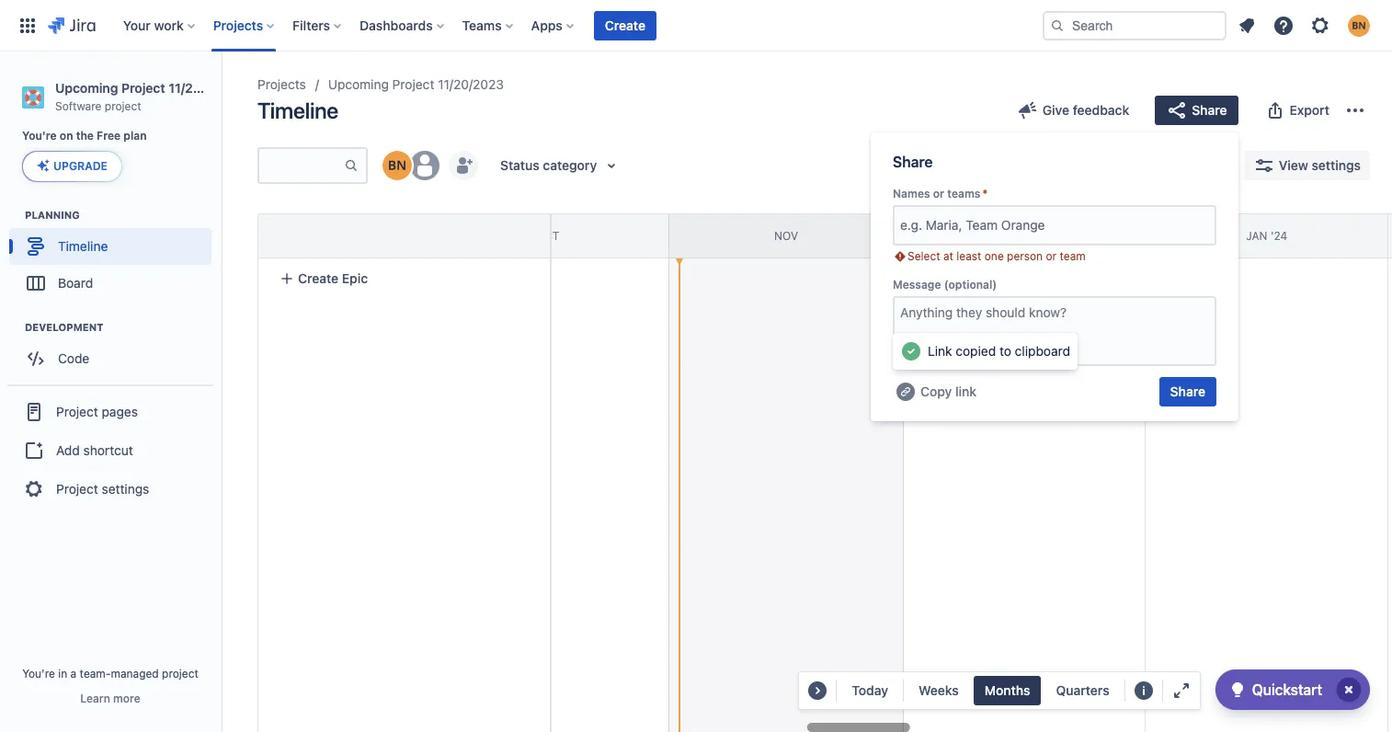 Task type: describe. For each thing, give the bounding box(es) containing it.
11/20/2023 for upcoming project 11/20/2023 software project
[[169, 80, 238, 96]]

2 column header from the left
[[1388, 214, 1392, 257]]

create epic
[[298, 270, 368, 286]]

copy link
[[921, 383, 977, 399]]

dismiss quickstart image
[[1334, 675, 1364, 704]]

status category button
[[489, 151, 634, 180]]

project down add
[[56, 481, 98, 497]]

banner containing your work
[[0, 0, 1392, 51]]

Search timeline text field
[[259, 149, 344, 182]]

link
[[928, 343, 952, 359]]

team
[[1060, 249, 1086, 263]]

notifications image
[[1236, 14, 1258, 36]]

copy link button
[[893, 377, 979, 406]]

apps
[[531, 17, 563, 33]]

add shortcut button
[[7, 433, 213, 469]]

learn more
[[80, 692, 140, 705]]

1 horizontal spatial timeline
[[257, 97, 338, 123]]

projects button
[[208, 11, 282, 40]]

view
[[1279, 157, 1308, 173]]

development group
[[9, 320, 220, 383]]

settings for project settings
[[102, 481, 149, 497]]

filters
[[293, 17, 330, 33]]

projects link
[[257, 74, 306, 96]]

share button
[[1159, 377, 1217, 406]]

project up add
[[56, 404, 98, 419]]

create for create epic
[[298, 270, 339, 286]]

quickstart button
[[1215, 669, 1370, 710]]

settings for view settings
[[1312, 157, 1361, 173]]

link
[[955, 383, 977, 399]]

project down the dashboards dropdown button
[[392, 76, 434, 92]]

months button
[[974, 676, 1041, 705]]

message
[[893, 278, 941, 292]]

person
[[1007, 249, 1043, 263]]

help image
[[1273, 14, 1295, 36]]

in
[[58, 667, 67, 681]]

least
[[957, 249, 982, 263]]

1 column header from the left
[[192, 214, 427, 257]]

share button
[[1155, 96, 1238, 125]]

create epic grid
[[192, 213, 1392, 732]]

epic
[[342, 270, 368, 286]]

planning
[[25, 209, 80, 221]]

upcoming project 11/20/2023 software project
[[55, 80, 238, 113]]

upcoming for upcoming project 11/20/2023 software project
[[55, 80, 118, 96]]

export
[[1290, 102, 1330, 118]]

11/20/2023 for upcoming project 11/20/2023
[[438, 76, 504, 92]]

give feedback
[[1043, 102, 1130, 118]]

clipboard
[[1015, 343, 1070, 359]]

create button
[[594, 11, 657, 40]]

feedback
[[1073, 102, 1130, 118]]

upcoming for upcoming project 11/20/2023
[[328, 76, 389, 92]]

e.g.
[[900, 217, 922, 233]]

work
[[154, 17, 184, 33]]

give
[[1043, 102, 1070, 118]]

timeline inside timeline link
[[58, 238, 108, 254]]

weeks
[[919, 682, 959, 698]]

status
[[500, 157, 540, 173]]

names
[[893, 187, 930, 200]]

export button
[[1253, 96, 1341, 125]]

at
[[943, 249, 954, 263]]

your work
[[123, 17, 184, 33]]

oct
[[536, 229, 559, 243]]

1 horizontal spatial project
[[162, 667, 199, 681]]

copy
[[921, 383, 952, 399]]

group containing project pages
[[7, 385, 213, 515]]

view settings
[[1279, 157, 1361, 173]]

category
[[543, 157, 597, 173]]

sidebar navigation image
[[200, 74, 241, 110]]

dashboards button
[[354, 11, 451, 40]]

project settings
[[56, 481, 149, 497]]

project settings link
[[7, 469, 213, 510]]

today button
[[841, 676, 899, 705]]

settings image
[[1310, 14, 1332, 36]]

learn more button
[[80, 692, 140, 706]]

dashboards
[[360, 17, 433, 33]]

your profile and settings image
[[1348, 14, 1370, 36]]

upcoming project 11/20/2023
[[328, 76, 504, 92]]

you're in a team-managed project
[[22, 667, 199, 681]]

team-
[[80, 667, 111, 681]]

Search field
[[1043, 11, 1227, 40]]

more
[[113, 692, 140, 705]]

legend image
[[1133, 680, 1155, 702]]

(optional)
[[944, 278, 997, 292]]

jan '24
[[1246, 229, 1288, 243]]

the
[[76, 129, 94, 143]]

unassigned image
[[410, 151, 440, 180]]

code link
[[9, 341, 212, 377]]

names or teams *
[[893, 187, 988, 200]]



Task type: locate. For each thing, give the bounding box(es) containing it.
ben nelson image
[[383, 151, 412, 180]]

1 horizontal spatial column header
[[1388, 214, 1392, 257]]

primary element
[[11, 0, 1043, 51]]

upcoming project 11/20/2023 link
[[328, 74, 504, 96]]

you're
[[22, 129, 57, 143], [22, 667, 55, 681]]

teams
[[462, 17, 502, 33]]

0 horizontal spatial upcoming
[[55, 80, 118, 96]]

plan
[[124, 129, 147, 143]]

board
[[58, 275, 93, 291]]

error image
[[893, 249, 908, 264]]

or left team
[[1046, 249, 1057, 263]]

your
[[123, 17, 151, 33]]

teams
[[947, 187, 981, 200]]

project pages
[[56, 404, 138, 419]]

search image
[[1050, 18, 1065, 33]]

on
[[60, 129, 73, 143]]

1 horizontal spatial or
[[1046, 249, 1057, 263]]

1 horizontal spatial create
[[605, 17, 646, 33]]

planning group
[[9, 208, 220, 307]]

settings right view
[[1312, 157, 1361, 173]]

select at least one person or team
[[908, 249, 1086, 263]]

'24
[[1271, 229, 1288, 243]]

11/20/2023 inside upcoming project 11/20/2023 software project
[[169, 80, 238, 96]]

select
[[908, 249, 940, 263]]

learn
[[80, 692, 110, 705]]

you're left the in on the bottom
[[22, 667, 55, 681]]

2 vertical spatial share
[[1170, 383, 1206, 399]]

appswitcher icon image
[[17, 14, 39, 36]]

0 horizontal spatial project
[[105, 99, 141, 113]]

team
[[966, 217, 998, 233]]

nov
[[774, 229, 798, 243]]

settings inside dropdown button
[[1312, 157, 1361, 173]]

0 vertical spatial create
[[605, 17, 646, 33]]

0 vertical spatial timeline
[[257, 97, 338, 123]]

11/20/2023 down teams
[[438, 76, 504, 92]]

project inside upcoming project 11/20/2023 software project
[[105, 99, 141, 113]]

share inside share button
[[1170, 383, 1206, 399]]

you're for you're on the free plan
[[22, 129, 57, 143]]

column header
[[192, 214, 427, 257], [1388, 214, 1392, 257]]

dec
[[1013, 229, 1036, 243]]

1 vertical spatial project
[[162, 667, 199, 681]]

0 vertical spatial or
[[933, 187, 945, 200]]

1 vertical spatial share
[[893, 154, 933, 170]]

row group
[[257, 213, 550, 258]]

or
[[933, 187, 945, 200], [1046, 249, 1057, 263]]

export icon image
[[1264, 99, 1286, 121]]

status category
[[500, 157, 597, 173]]

project
[[392, 76, 434, 92], [121, 80, 165, 96], [56, 404, 98, 419], [56, 481, 98, 497]]

check image
[[1226, 679, 1249, 701]]

upcoming up software
[[55, 80, 118, 96]]

weeks button
[[908, 676, 970, 705]]

code
[[58, 350, 89, 366]]

create for create
[[605, 17, 646, 33]]

upcoming inside upcoming project 11/20/2023 software project
[[55, 80, 118, 96]]

quarters
[[1056, 682, 1110, 698]]

e.g. maria, team orange
[[900, 217, 1045, 233]]

upgrade button
[[23, 152, 121, 181]]

to
[[1000, 343, 1012, 359]]

apps button
[[526, 11, 581, 40]]

settings down the add shortcut button
[[102, 481, 149, 497]]

timeline down projects link
[[257, 97, 338, 123]]

or left teams
[[933, 187, 945, 200]]

development image
[[3, 317, 25, 339]]

teams button
[[457, 11, 520, 40]]

shortcut
[[83, 442, 133, 458]]

0 vertical spatial project
[[105, 99, 141, 113]]

upgrade
[[53, 159, 108, 173]]

2 you're from the top
[[22, 667, 55, 681]]

quickstart
[[1252, 681, 1322, 698]]

group
[[7, 385, 213, 515]]

planning image
[[3, 204, 25, 227]]

project up plan
[[121, 80, 165, 96]]

0 horizontal spatial timeline
[[58, 238, 108, 254]]

create left epic
[[298, 270, 339, 286]]

1 horizontal spatial 11/20/2023
[[438, 76, 504, 92]]

enter full screen image
[[1170, 680, 1192, 702]]

project up plan
[[105, 99, 141, 113]]

1 vertical spatial timeline
[[58, 238, 108, 254]]

timeline link
[[9, 228, 212, 265]]

Message (optional) text field
[[893, 296, 1217, 366]]

project right managed
[[162, 667, 199, 681]]

11/20/2023 down 'work'
[[169, 80, 238, 96]]

project inside upcoming project 11/20/2023 software project
[[121, 80, 165, 96]]

1 horizontal spatial settings
[[1312, 157, 1361, 173]]

1 you're from the top
[[22, 129, 57, 143]]

0 horizontal spatial 11/20/2023
[[169, 80, 238, 96]]

you're left on
[[22, 129, 57, 143]]

projects right 'work'
[[213, 17, 263, 33]]

pages
[[102, 404, 138, 419]]

0 horizontal spatial column header
[[192, 214, 427, 257]]

development
[[25, 321, 103, 333]]

create epic button
[[269, 262, 539, 295]]

projects
[[213, 17, 263, 33], [257, 76, 306, 92]]

1 horizontal spatial upcoming
[[328, 76, 389, 92]]

today
[[852, 682, 888, 698]]

you're for you're in a team-managed project
[[22, 667, 55, 681]]

create inside button
[[298, 270, 339, 286]]

projects right the sidebar navigation icon
[[257, 76, 306, 92]]

you're on the free plan
[[22, 129, 147, 143]]

add shortcut
[[56, 442, 133, 458]]

jira image
[[48, 14, 95, 36], [48, 14, 95, 36]]

copied
[[956, 343, 996, 359]]

0 vertical spatial you're
[[22, 129, 57, 143]]

your work button
[[117, 11, 202, 40]]

11/20/2023
[[438, 76, 504, 92], [169, 80, 238, 96]]

0 vertical spatial settings
[[1312, 157, 1361, 173]]

give feedback button
[[1006, 96, 1141, 125]]

share inside share dropdown button
[[1192, 102, 1227, 118]]

maria,
[[926, 217, 962, 233]]

software
[[55, 99, 102, 113]]

add people image
[[452, 154, 475, 177]]

view settings button
[[1244, 151, 1370, 180]]

1 vertical spatial settings
[[102, 481, 149, 497]]

0 horizontal spatial or
[[933, 187, 945, 200]]

create inside 'button'
[[605, 17, 646, 33]]

jan
[[1246, 229, 1268, 243]]

view settings image
[[1253, 154, 1275, 177]]

0 vertical spatial projects
[[213, 17, 263, 33]]

orange
[[1001, 217, 1045, 233]]

*
[[983, 187, 988, 200]]

filters button
[[287, 11, 349, 40]]

timeline up board
[[58, 238, 108, 254]]

1 vertical spatial you're
[[22, 667, 55, 681]]

create right apps popup button
[[605, 17, 646, 33]]

1 vertical spatial projects
[[257, 76, 306, 92]]

quarters button
[[1045, 676, 1121, 705]]

0 vertical spatial share
[[1192, 102, 1227, 118]]

months
[[985, 682, 1030, 698]]

row group inside create epic 'grid'
[[257, 213, 550, 258]]

free
[[97, 129, 121, 143]]

0 horizontal spatial settings
[[102, 481, 149, 497]]

link copied to clipboard
[[928, 343, 1070, 359]]

upcoming
[[328, 76, 389, 92], [55, 80, 118, 96]]

projects for projects link
[[257, 76, 306, 92]]

managed
[[111, 667, 159, 681]]

timeline
[[257, 97, 338, 123], [58, 238, 108, 254]]

1 vertical spatial or
[[1046, 249, 1057, 263]]

projects inside dropdown button
[[213, 17, 263, 33]]

settings inside group
[[102, 481, 149, 497]]

projects for projects dropdown button
[[213, 17, 263, 33]]

a
[[70, 667, 77, 681]]

one
[[985, 249, 1004, 263]]

1 vertical spatial create
[[298, 270, 339, 286]]

settings
[[1312, 157, 1361, 173], [102, 481, 149, 497]]

0 horizontal spatial create
[[298, 270, 339, 286]]

row inside row group
[[258, 214, 550, 258]]

create
[[605, 17, 646, 33], [298, 270, 339, 286]]

row
[[258, 214, 550, 258]]

banner
[[0, 0, 1392, 51]]

message (optional)
[[893, 278, 997, 292]]

upcoming down dashboards
[[328, 76, 389, 92]]

board link
[[9, 265, 212, 302]]



Task type: vqa. For each thing, say whether or not it's contained in the screenshot.
PLANNING group in the left of the page
yes



